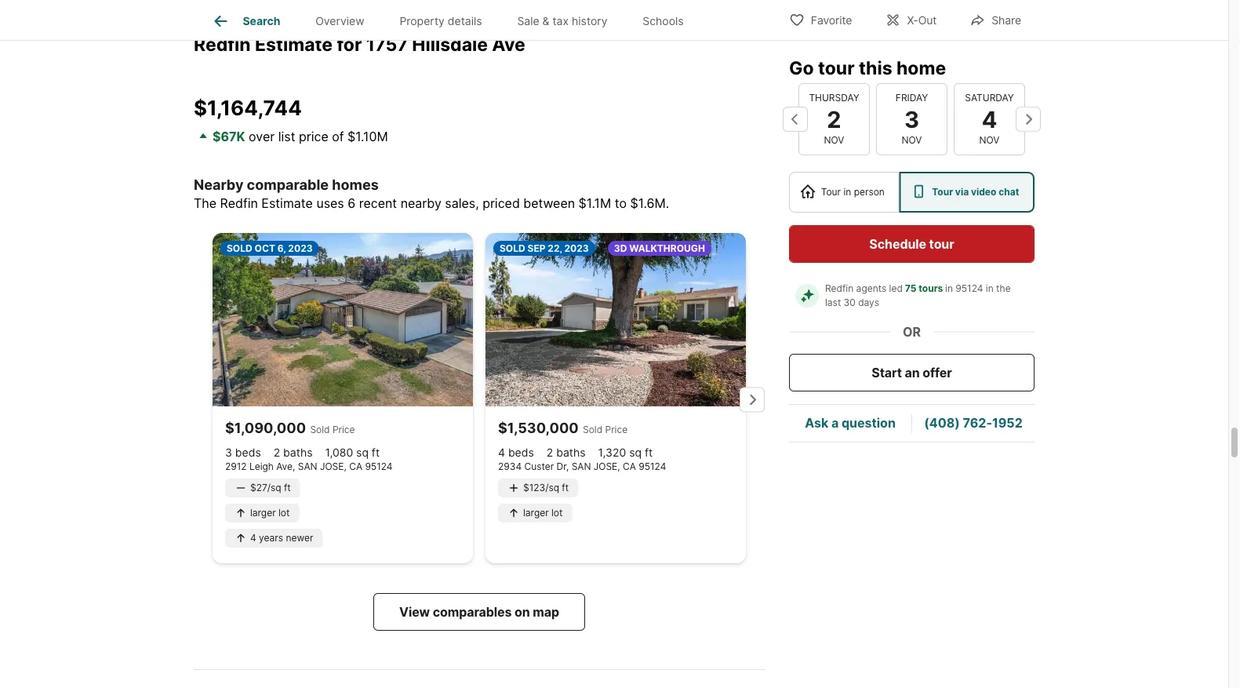 Task type: vqa. For each thing, say whether or not it's contained in the screenshot.
the Nov to the middle
yes



Task type: describe. For each thing, give the bounding box(es) containing it.
ask
[[805, 415, 829, 431]]

nov for 3
[[902, 135, 922, 146]]

0 vertical spatial estimate
[[255, 34, 333, 56]]

4 inside the saturday 4 nov
[[982, 105, 997, 133]]

price for $1,530,000
[[605, 424, 628, 436]]

over list price of $1.10m
[[245, 129, 388, 144]]

out
[[918, 14, 937, 27]]

walkthrough
[[629, 243, 705, 254]]

sq for $1,090,000
[[356, 446, 369, 459]]

$27/sq ft
[[250, 483, 291, 494]]

redfin estimate for 1757 hillsdale ave
[[194, 34, 526, 56]]

larger lot for $1,090,000
[[250, 508, 290, 519]]

previous image
[[783, 107, 808, 132]]

6,
[[278, 243, 286, 254]]

san for $1,090,000
[[298, 461, 317, 472]]

4 years newer
[[250, 533, 313, 544]]

1,320
[[598, 446, 626, 459]]

tour via video chat
[[932, 186, 1019, 198]]

dr,
[[557, 461, 569, 472]]

schools tab
[[625, 2, 701, 40]]

tour in person
[[821, 186, 885, 198]]

on
[[515, 605, 530, 620]]

view comparables on map
[[399, 605, 559, 620]]

photo of 2912 leigh ave, san jose, ca 95124 image
[[213, 233, 473, 407]]

this
[[859, 56, 893, 78]]

comparables
[[433, 605, 512, 620]]

san for $1,530,000
[[572, 461, 591, 472]]

years
[[259, 533, 283, 544]]

price
[[299, 129, 329, 144]]

next image
[[740, 388, 765, 413]]

in inside the in the last 30 days
[[986, 283, 994, 294]]

jose, for $1,530,000
[[594, 461, 620, 472]]

1952
[[992, 415, 1023, 431]]

$1,090,000
[[225, 419, 306, 437]]

ave
[[492, 34, 526, 56]]

1,080
[[325, 446, 353, 459]]

via
[[955, 186, 969, 198]]

to
[[615, 196, 627, 211]]

nearby comparable homes the redfin estimate uses 6 recent nearby sales, priced between $1.1m to $1.6m.
[[194, 176, 669, 211]]

homes
[[332, 176, 379, 194]]

$1.6m.
[[630, 196, 669, 211]]

history
[[572, 14, 608, 28]]

start an offer button
[[789, 354, 1035, 391]]

ft right $27/sq
[[284, 483, 291, 494]]

1,320 sq ft
[[598, 446, 653, 459]]

sale & tax history
[[517, 14, 608, 28]]

overview tab
[[298, 2, 382, 40]]

sep
[[528, 243, 546, 254]]

thursday 2 nov
[[809, 92, 860, 146]]

75
[[905, 283, 917, 294]]

$1,530,000 sold price
[[498, 419, 628, 437]]

property details tab
[[382, 2, 500, 40]]

tab list containing search
[[194, 0, 714, 40]]

$1.10m
[[348, 129, 388, 144]]

oct
[[255, 243, 275, 254]]

view comparables on map button
[[373, 594, 585, 631]]

price for $1,090,000
[[333, 424, 355, 436]]

(408) 762-1952
[[924, 415, 1023, 431]]

$123/sq
[[523, 483, 559, 494]]

ca for $1,530,000
[[623, 461, 636, 472]]

2 horizontal spatial 95124
[[956, 283, 983, 294]]

sale
[[517, 14, 540, 28]]

ft down dr,
[[562, 483, 569, 494]]

tour for tour in person
[[821, 186, 841, 198]]

friday 3 nov
[[896, 92, 928, 146]]

redfin inside the nearby comparable homes the redfin estimate uses 6 recent nearby sales, priced between $1.1m to $1.6m.
[[220, 196, 258, 211]]

baths for $1,090,000
[[283, 446, 313, 459]]

ft right 1,320
[[645, 446, 653, 459]]

favorite button
[[776, 4, 866, 36]]

(408) 762-1952 link
[[924, 415, 1023, 431]]

1,080 sq ft
[[325, 446, 380, 459]]

hillsdale
[[412, 34, 488, 56]]

share button
[[957, 4, 1035, 36]]

offer
[[923, 365, 952, 380]]

(408)
[[924, 415, 960, 431]]

sold sep 22, 2023
[[500, 243, 589, 254]]

baths for $1,530,000
[[556, 446, 586, 459]]

details
[[448, 14, 482, 28]]

person
[[854, 186, 885, 198]]

photo of 2934 custer dr, san jose, ca 95124 image
[[486, 233, 746, 407]]

map
[[533, 605, 559, 620]]

thursday
[[809, 92, 860, 103]]

start
[[872, 365, 902, 380]]

redfin agents led 75 tours in 95124
[[825, 283, 983, 294]]

saturday
[[965, 92, 1014, 103]]

video
[[971, 186, 997, 198]]

3 inside the friday 3 nov
[[905, 105, 920, 133]]

leigh
[[249, 461, 274, 472]]

friday
[[896, 92, 928, 103]]

schedule tour
[[870, 236, 955, 251]]

comparable
[[247, 176, 329, 194]]

go
[[789, 56, 814, 78]]

2023 for $1,530,000
[[564, 243, 589, 254]]

tour in person option
[[789, 172, 900, 213]]

ask a question link
[[805, 415, 896, 431]]

list
[[278, 129, 295, 144]]

search link
[[211, 12, 280, 31]]

home
[[897, 56, 946, 78]]

2 baths for $1,090,000
[[274, 446, 313, 459]]

beds for $1,530,000
[[508, 446, 534, 459]]

sold for $1,090,000
[[310, 424, 330, 436]]

3d walkthrough
[[614, 243, 705, 254]]

$1,164,744
[[194, 96, 302, 121]]

redfin for redfin estimate for 1757 hillsdale ave
[[194, 34, 251, 56]]

2912 leigh ave, san jose, ca 95124
[[225, 461, 393, 472]]

overview
[[316, 14, 365, 28]]

list box containing tour in person
[[789, 172, 1035, 213]]

sold for $1,530,000
[[500, 243, 525, 254]]



Task type: locate. For each thing, give the bounding box(es) containing it.
days
[[858, 297, 880, 308]]

tour via video chat option
[[900, 172, 1035, 213]]

95124
[[956, 283, 983, 294], [365, 461, 393, 472], [639, 461, 666, 472]]

for
[[337, 34, 362, 56]]

1 vertical spatial tour
[[929, 236, 955, 251]]

ca
[[349, 461, 362, 472], [623, 461, 636, 472]]

led
[[889, 283, 903, 294]]

0 horizontal spatial san
[[298, 461, 317, 472]]

2 vertical spatial redfin
[[825, 283, 854, 294]]

4 down the saturday on the right
[[982, 105, 997, 133]]

property details
[[400, 14, 482, 28]]

sq right 1,320
[[629, 446, 642, 459]]

2023 right 22,
[[564, 243, 589, 254]]

0 vertical spatial tour
[[818, 56, 855, 78]]

4 for 4 beds
[[498, 446, 505, 459]]

0 horizontal spatial in
[[844, 186, 851, 198]]

1 larger from the left
[[250, 508, 276, 519]]

1 horizontal spatial 2023
[[564, 243, 589, 254]]

1 larger lot from the left
[[250, 508, 290, 519]]

2 tour from the left
[[932, 186, 953, 198]]

1 horizontal spatial 3
[[905, 105, 920, 133]]

2 horizontal spatial nov
[[980, 135, 1000, 146]]

larger down $27/sq
[[250, 508, 276, 519]]

tax
[[553, 14, 569, 28]]

95124 left the
[[956, 283, 983, 294]]

2 beds from the left
[[508, 446, 534, 459]]

0 horizontal spatial 3
[[225, 446, 232, 459]]

4
[[982, 105, 997, 133], [498, 446, 505, 459], [250, 533, 256, 544]]

lot for $1,090,000
[[279, 508, 290, 519]]

2 vertical spatial 4
[[250, 533, 256, 544]]

2934 custer dr, san jose, ca 95124
[[498, 461, 666, 472]]

redfin down nearby
[[220, 196, 258, 211]]

sale & tax history tab
[[500, 2, 625, 40]]

ca down 1,080 sq ft
[[349, 461, 362, 472]]

list box
[[789, 172, 1035, 213]]

0 vertical spatial 4
[[982, 105, 997, 133]]

larger lot down $27/sq ft
[[250, 508, 290, 519]]

1 horizontal spatial nov
[[902, 135, 922, 146]]

over
[[249, 129, 275, 144]]

0 vertical spatial redfin
[[194, 34, 251, 56]]

1 2023 from the left
[[288, 243, 313, 254]]

tour for tour via video chat
[[932, 186, 953, 198]]

22,
[[548, 243, 562, 254]]

go tour this home
[[789, 56, 946, 78]]

95124 down 1,080 sq ft
[[365, 461, 393, 472]]

an
[[905, 365, 920, 380]]

sold oct 6, 2023
[[227, 243, 313, 254]]

None button
[[799, 83, 870, 155], [876, 83, 948, 155], [954, 83, 1025, 155], [799, 83, 870, 155], [876, 83, 948, 155], [954, 83, 1025, 155]]

larger for $1,090,000
[[250, 508, 276, 519]]

1 price from the left
[[333, 424, 355, 436]]

the
[[996, 283, 1011, 294]]

newer
[[286, 533, 313, 544]]

1 sold from the left
[[310, 424, 330, 436]]

2 up ave, at left bottom
[[274, 446, 280, 459]]

1 horizontal spatial sq
[[629, 446, 642, 459]]

in the last 30 days
[[825, 283, 1014, 308]]

1 2 baths from the left
[[274, 446, 313, 459]]

0 vertical spatial 3
[[905, 105, 920, 133]]

2 for $1,090,000
[[274, 446, 280, 459]]

or
[[903, 324, 921, 339]]

2 larger from the left
[[523, 508, 549, 519]]

estimate inside the nearby comparable homes the redfin estimate uses 6 recent nearby sales, priced between $1.1m to $1.6m.
[[262, 196, 313, 211]]

1 horizontal spatial sold
[[583, 424, 603, 436]]

ft right 1,080
[[372, 446, 380, 459]]

1 sq from the left
[[356, 446, 369, 459]]

1 horizontal spatial in
[[945, 283, 953, 294]]

redfin up last
[[825, 283, 854, 294]]

2 jose, from the left
[[594, 461, 620, 472]]

ask a question
[[805, 415, 896, 431]]

x-
[[907, 14, 918, 27]]

nov inside the saturday 4 nov
[[980, 135, 1000, 146]]

1 horizontal spatial baths
[[556, 446, 586, 459]]

1757
[[366, 34, 408, 56]]

tour right schedule at the top of page
[[929, 236, 955, 251]]

95124 down 1,320 sq ft
[[639, 461, 666, 472]]

tour for schedule
[[929, 236, 955, 251]]

tour inside button
[[929, 236, 955, 251]]

0 horizontal spatial 4
[[250, 533, 256, 544]]

1 horizontal spatial jose,
[[594, 461, 620, 472]]

san right ave, at left bottom
[[298, 461, 317, 472]]

jose, down 1,320
[[594, 461, 620, 472]]

0 horizontal spatial 95124
[[365, 461, 393, 472]]

sales,
[[445, 196, 479, 211]]

in right tours
[[945, 283, 953, 294]]

1 horizontal spatial 2 baths
[[547, 446, 586, 459]]

1 horizontal spatial tour
[[932, 186, 953, 198]]

2 inside thursday 2 nov
[[827, 105, 842, 133]]

1 horizontal spatial price
[[605, 424, 628, 436]]

share
[[992, 14, 1022, 27]]

ca down 1,320 sq ft
[[623, 461, 636, 472]]

a
[[832, 415, 839, 431]]

2912
[[225, 461, 247, 472]]

2023 for $1,090,000
[[288, 243, 313, 254]]

1 horizontal spatial tour
[[929, 236, 955, 251]]

1 horizontal spatial san
[[572, 461, 591, 472]]

1 vertical spatial estimate
[[262, 196, 313, 211]]

0 horizontal spatial tour
[[818, 56, 855, 78]]

nov inside the friday 3 nov
[[902, 135, 922, 146]]

search
[[243, 14, 280, 28]]

0 horizontal spatial 2023
[[288, 243, 313, 254]]

1 tour from the left
[[821, 186, 841, 198]]

ft
[[372, 446, 380, 459], [645, 446, 653, 459], [284, 483, 291, 494], [562, 483, 569, 494]]

2 up custer
[[547, 446, 553, 459]]

priced
[[483, 196, 520, 211]]

lot for $1,530,000
[[552, 508, 563, 519]]

2934
[[498, 461, 522, 472]]

in left person
[[844, 186, 851, 198]]

nearby
[[401, 196, 442, 211]]

3
[[905, 105, 920, 133], [225, 446, 232, 459]]

1 sold from the left
[[227, 243, 252, 254]]

baths up dr,
[[556, 446, 586, 459]]

sold left oct at the left of page
[[227, 243, 252, 254]]

question
[[842, 415, 896, 431]]

2 horizontal spatial 4
[[982, 105, 997, 133]]

schools
[[643, 14, 684, 28]]

sold up 1,080
[[310, 424, 330, 436]]

last
[[825, 297, 841, 308]]

3 nov from the left
[[980, 135, 1000, 146]]

3d
[[614, 243, 627, 254]]

larger
[[250, 508, 276, 519], [523, 508, 549, 519]]

1 horizontal spatial 95124
[[639, 461, 666, 472]]

1 san from the left
[[298, 461, 317, 472]]

1 horizontal spatial lot
[[552, 508, 563, 519]]

$1.1m
[[579, 196, 611, 211]]

jose, down 1,080
[[320, 461, 347, 472]]

nearby
[[194, 176, 244, 194]]

4 up "2934"
[[498, 446, 505, 459]]

tour for go
[[818, 56, 855, 78]]

saturday 4 nov
[[965, 92, 1014, 146]]

0 horizontal spatial 2
[[274, 446, 280, 459]]

san right dr,
[[572, 461, 591, 472]]

0 horizontal spatial lot
[[279, 508, 290, 519]]

0 horizontal spatial baths
[[283, 446, 313, 459]]

1 horizontal spatial 4
[[498, 446, 505, 459]]

1 horizontal spatial sold
[[500, 243, 525, 254]]

1 horizontal spatial 2
[[547, 446, 553, 459]]

0 horizontal spatial nov
[[824, 135, 845, 146]]

lot down "$123/sq ft"
[[552, 508, 563, 519]]

favorite
[[811, 14, 852, 27]]

baths up 2912 leigh ave, san jose, ca 95124 at left
[[283, 446, 313, 459]]

1 vertical spatial 4
[[498, 446, 505, 459]]

start an offer
[[872, 365, 952, 380]]

price inside "$1,090,000 sold price"
[[333, 424, 355, 436]]

sq for $1,530,000
[[629, 446, 642, 459]]

sq
[[356, 446, 369, 459], [629, 446, 642, 459]]

sold
[[310, 424, 330, 436], [583, 424, 603, 436]]

1 horizontal spatial larger lot
[[523, 508, 563, 519]]

of
[[332, 129, 344, 144]]

2 baths for $1,530,000
[[547, 446, 586, 459]]

2 lot from the left
[[552, 508, 563, 519]]

2 2023 from the left
[[564, 243, 589, 254]]

2 nov from the left
[[902, 135, 922, 146]]

redfin
[[194, 34, 251, 56], [220, 196, 258, 211], [825, 283, 854, 294]]

2 down the thursday
[[827, 105, 842, 133]]

schedule tour button
[[789, 225, 1035, 263]]

larger for $1,530,000
[[523, 508, 549, 519]]

1 vertical spatial redfin
[[220, 196, 258, 211]]

0 horizontal spatial price
[[333, 424, 355, 436]]

beds up 2912
[[235, 446, 261, 459]]

1 horizontal spatial larger
[[523, 508, 549, 519]]

uses
[[316, 196, 344, 211]]

redfin for redfin agents led 75 tours in 95124
[[825, 283, 854, 294]]

sold for $1,090,000
[[227, 243, 252, 254]]

1 vertical spatial 3
[[225, 446, 232, 459]]

0 horizontal spatial larger lot
[[250, 508, 290, 519]]

3 beds
[[225, 446, 261, 459]]

2023 right "6,"
[[288, 243, 313, 254]]

estimate down the search
[[255, 34, 333, 56]]

3 up 2912
[[225, 446, 232, 459]]

san
[[298, 461, 317, 472], [572, 461, 591, 472]]

estimate down comparable
[[262, 196, 313, 211]]

tab list
[[194, 0, 714, 40]]

sold for $1,530,000
[[583, 424, 603, 436]]

0 horizontal spatial beds
[[235, 446, 261, 459]]

95124 for $1,530,000
[[639, 461, 666, 472]]

sold up 1,320
[[583, 424, 603, 436]]

2 sold from the left
[[500, 243, 525, 254]]

$123/sq ft
[[523, 483, 569, 494]]

1 horizontal spatial beds
[[508, 446, 534, 459]]

jose,
[[320, 461, 347, 472], [594, 461, 620, 472]]

2 baths from the left
[[556, 446, 586, 459]]

in inside option
[[844, 186, 851, 198]]

price inside $1,530,000 sold price
[[605, 424, 628, 436]]

nov down friday
[[902, 135, 922, 146]]

the
[[194, 196, 217, 211]]

nov down the thursday
[[824, 135, 845, 146]]

2 baths up dr,
[[547, 446, 586, 459]]

2 horizontal spatial in
[[986, 283, 994, 294]]

next image
[[1016, 107, 1041, 132]]

4 for 4 years newer
[[250, 533, 256, 544]]

x-out button
[[872, 4, 950, 36]]

tours
[[919, 283, 943, 294]]

sold inside $1,530,000 sold price
[[583, 424, 603, 436]]

beds for $1,090,000
[[235, 446, 261, 459]]

1 ca from the left
[[349, 461, 362, 472]]

tour left person
[[821, 186, 841, 198]]

2 sq from the left
[[629, 446, 642, 459]]

sold left sep
[[500, 243, 525, 254]]

nov down the saturday on the right
[[980, 135, 1000, 146]]

in
[[844, 186, 851, 198], [945, 283, 953, 294], [986, 283, 994, 294]]

nov for 2
[[824, 135, 845, 146]]

tour left via
[[932, 186, 953, 198]]

sold inside "$1,090,000 sold price"
[[310, 424, 330, 436]]

1 nov from the left
[[824, 135, 845, 146]]

jose, for $1,090,000
[[320, 461, 347, 472]]

nov for 4
[[980, 135, 1000, 146]]

2 for $1,530,000
[[547, 446, 553, 459]]

tour
[[821, 186, 841, 198], [932, 186, 953, 198]]

2 horizontal spatial 2
[[827, 105, 842, 133]]

between
[[524, 196, 575, 211]]

ave,
[[276, 461, 295, 472]]

price up 1,080
[[333, 424, 355, 436]]

larger lot down "$123/sq"
[[523, 508, 563, 519]]

ca for $1,090,000
[[349, 461, 362, 472]]

in left the
[[986, 283, 994, 294]]

sq right 1,080
[[356, 446, 369, 459]]

2 sold from the left
[[583, 424, 603, 436]]

larger down "$123/sq"
[[523, 508, 549, 519]]

4 beds
[[498, 446, 534, 459]]

lot up the 4 years newer
[[279, 508, 290, 519]]

0 horizontal spatial jose,
[[320, 461, 347, 472]]

0 horizontal spatial ca
[[349, 461, 362, 472]]

price
[[333, 424, 355, 436], [605, 424, 628, 436]]

95124 for $1,090,000
[[365, 461, 393, 472]]

tour up the thursday
[[818, 56, 855, 78]]

2 san from the left
[[572, 461, 591, 472]]

1 lot from the left
[[279, 508, 290, 519]]

larger lot for $1,530,000
[[523, 508, 563, 519]]

1 baths from the left
[[283, 446, 313, 459]]

sold
[[227, 243, 252, 254], [500, 243, 525, 254]]

custer
[[524, 461, 554, 472]]

0 horizontal spatial tour
[[821, 186, 841, 198]]

2 ca from the left
[[623, 461, 636, 472]]

2 baths
[[274, 446, 313, 459], [547, 446, 586, 459]]

0 horizontal spatial sq
[[356, 446, 369, 459]]

0 horizontal spatial sold
[[310, 424, 330, 436]]

2 2 baths from the left
[[547, 446, 586, 459]]

property
[[400, 14, 445, 28]]

beds up "2934"
[[508, 446, 534, 459]]

1 jose, from the left
[[320, 461, 347, 472]]

nov inside thursday 2 nov
[[824, 135, 845, 146]]

0 horizontal spatial sold
[[227, 243, 252, 254]]

0 horizontal spatial 2 baths
[[274, 446, 313, 459]]

1 horizontal spatial ca
[[623, 461, 636, 472]]

$67k
[[213, 129, 245, 144]]

4 left years
[[250, 533, 256, 544]]

2 price from the left
[[605, 424, 628, 436]]

redfin down search link
[[194, 34, 251, 56]]

0 horizontal spatial larger
[[250, 508, 276, 519]]

recent
[[359, 196, 397, 211]]

30
[[844, 297, 856, 308]]

1 beds from the left
[[235, 446, 261, 459]]

view
[[399, 605, 430, 620]]

3 down friday
[[905, 105, 920, 133]]

2 baths up ave, at left bottom
[[274, 446, 313, 459]]

2 larger lot from the left
[[523, 508, 563, 519]]

price up 1,320
[[605, 424, 628, 436]]



